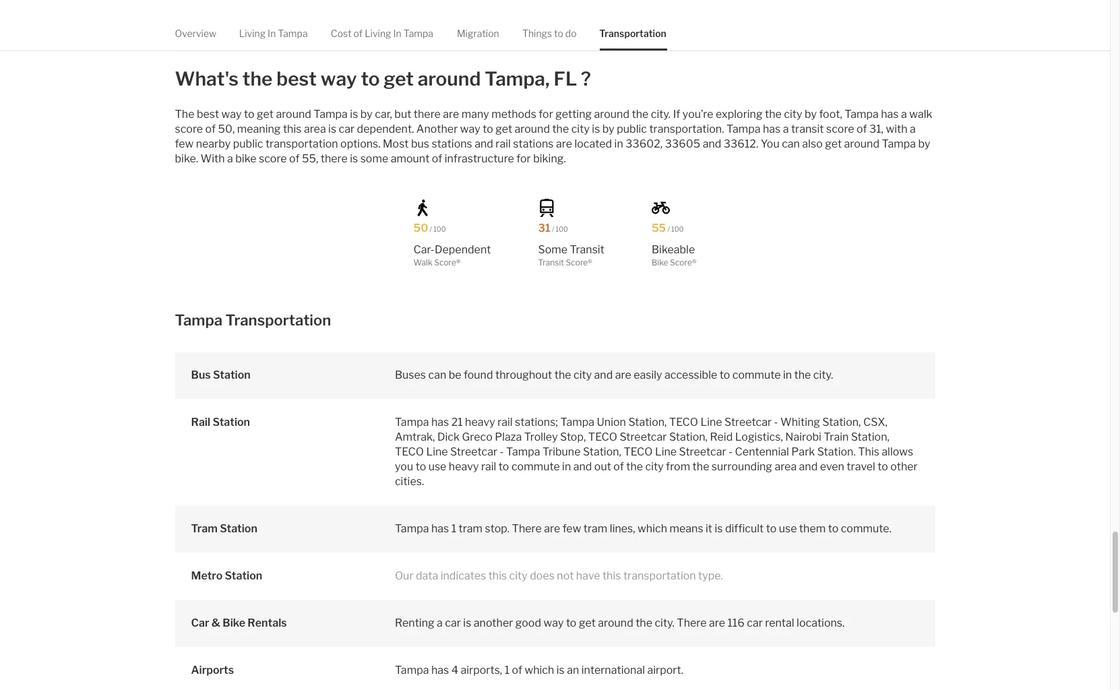 Task type: describe. For each thing, give the bounding box(es) containing it.
score inside another way to get around the city is by public transportation. tampa has a transit score of 31, with a few nearby public transportation options.
[[826, 122, 854, 135]]

metro
[[191, 570, 223, 582]]

a inside the you can also get around tampa by bike. with a bike score of 55, there is some amount of infrastructure for biking.
[[227, 152, 233, 165]]

our
[[395, 570, 413, 582]]

1 horizontal spatial line
[[655, 446, 677, 458]]

international
[[581, 664, 645, 677]]

100 for 31
[[556, 225, 568, 233]]

is inside if you're exploring the city by foot, tampa has a walk score of 50, meaning this area is car dependent.
[[328, 122, 336, 135]]

by right powered
[[216, 22, 227, 33]]

and up infrastructure
[[475, 137, 493, 150]]

score for transit
[[566, 257, 588, 267]]

rail for and
[[496, 137, 511, 150]]

1 horizontal spatial car
[[445, 617, 461, 630]]

of right amount
[[432, 152, 442, 165]]

city inside if you're exploring the city by foot, tampa has a walk score of 50, meaning this area is car dependent.
[[784, 108, 802, 120]]

cost of living in tampa link
[[331, 16, 433, 51]]

with
[[886, 122, 908, 135]]

tampa,
[[485, 67, 550, 90]]

amount
[[391, 152, 430, 165]]

plaza
[[495, 431, 522, 444]]

has inside another way to get around the city is by public transportation. tampa has a transit score of 31, with a few nearby public transportation options.
[[763, 122, 781, 135]]

area inside tampa has 21 heavy rail stations; tampa union station, teco line streetcar - whiting station, csx, amtrak, dick greco plaza trolley stop, teco streetcar station, reid logistics, nairobi train station, teco line streetcar - tampa tribune station, teco line streetcar - centennial park station. this allows you to use heavy rail to commute in and out of the city from the surrounding area and even travel to other cities.
[[775, 460, 797, 473]]

things to do
[[522, 28, 577, 39]]

biking.
[[533, 152, 566, 165]]

streetcar up logistics,
[[725, 416, 772, 429]]

living in tampa
[[239, 28, 308, 39]]

most
[[383, 137, 409, 150]]

tampa has 1 tram stop. there are few tram lines, which means it is difficult to use them to commute.
[[395, 523, 892, 535]]

reid
[[710, 431, 733, 444]]

station, up from on the bottom
[[669, 431, 708, 444]]

and left out
[[573, 460, 592, 473]]

bike inside bikeable bike score ®
[[652, 257, 668, 267]]

0 vertical spatial best
[[276, 67, 317, 90]]

bike
[[235, 152, 256, 165]]

31
[[538, 221, 551, 234]]

migration
[[457, 28, 499, 39]]

® inside bikeable bike score ®
[[692, 257, 697, 267]]

foursquare
[[229, 22, 279, 33]]

bikeable
[[652, 243, 695, 256]]

the up airport.
[[636, 617, 652, 630]]

around inside another way to get around the city is by public transportation. tampa has a transit score of 31, with a few nearby public transportation options.
[[515, 122, 550, 135]]

car-
[[414, 243, 435, 256]]

1 horizontal spatial -
[[729, 446, 733, 458]]

has for tampa has 4 airports, 1 of which is an international airport.
[[431, 664, 449, 677]]

2 living from the left
[[365, 28, 391, 39]]

can for be
[[428, 369, 446, 382]]

around up meaning on the left top of the page
[[276, 108, 311, 120]]

an
[[567, 664, 579, 677]]

car-dependent walk score ®
[[414, 243, 491, 267]]

overview link
[[175, 16, 216, 51]]

1 horizontal spatial public
[[617, 122, 647, 135]]

of right "airports," on the bottom left
[[512, 664, 522, 677]]

by inside another way to get around the city is by public transportation. tampa has a transit score of 31, with a few nearby public transportation options.
[[602, 122, 615, 135]]

streetcar down union in the bottom right of the page
[[620, 431, 667, 444]]

getting
[[555, 108, 592, 120]]

buses can be found throughout the city and are easily accessible to commute in the city.
[[395, 369, 833, 382]]

streetcar down reid
[[679, 446, 726, 458]]

exploring
[[716, 108, 763, 120]]

get down have
[[579, 617, 596, 630]]

0 vertical spatial transportation
[[599, 28, 666, 39]]

by left car,
[[360, 108, 373, 120]]

has inside if you're exploring the city by foot, tampa has a walk score of 50, meaning this area is car dependent.
[[881, 108, 899, 120]]

park
[[791, 446, 815, 458]]

station, up this
[[851, 431, 890, 444]]

to right difficult
[[766, 523, 777, 535]]

bike.
[[175, 152, 198, 165]]

some
[[538, 243, 568, 256]]

station for metro station
[[225, 570, 262, 582]]

rail station
[[191, 416, 250, 429]]

rail
[[191, 416, 210, 429]]

around up many
[[418, 67, 481, 90]]

city inside another way to get around the city is by public transportation. tampa has a transit score of 31, with a few nearby public transportation options.
[[571, 122, 590, 135]]

/ for 55
[[668, 225, 670, 233]]

out
[[594, 460, 611, 473]]

station, up train
[[823, 416, 861, 429]]

cities.
[[395, 475, 424, 488]]

fl
[[554, 67, 577, 90]]

by inside the you can also get around tampa by bike. with a bike score of 55, there is some amount of infrastructure for biking.
[[918, 137, 930, 150]]

you're
[[683, 108, 713, 120]]

is left another on the left of page
[[463, 617, 471, 630]]

2 horizontal spatial -
[[774, 416, 778, 429]]

stations;
[[515, 416, 558, 429]]

cost
[[331, 28, 352, 39]]

get inside the you can also get around tampa by bike. with a bike score of 55, there is some amount of infrastructure for biking.
[[825, 137, 842, 150]]

the right throughout
[[554, 369, 571, 382]]

if
[[673, 108, 680, 120]]

50 / 100
[[414, 221, 446, 234]]

55
[[652, 221, 666, 234]]

this inside if you're exploring the city by foot, tampa has a walk score of 50, meaning this area is car dependent.
[[283, 122, 302, 135]]

whiting
[[781, 416, 820, 429]]

also
[[802, 137, 823, 150]]

tampa has 4 airports, 1 of which is an international airport.
[[395, 664, 683, 677]]

commute.
[[841, 523, 892, 535]]

station for bus station
[[213, 369, 251, 382]]

1 vertical spatial city.
[[813, 369, 833, 382]]

throughout
[[495, 369, 552, 382]]

bikeable bike score ®
[[652, 243, 697, 267]]

2 horizontal spatial line
[[701, 416, 722, 429]]

things
[[522, 28, 552, 39]]

are left 116
[[709, 617, 725, 630]]

tampa up bus
[[175, 311, 222, 329]]

score for if you're exploring the city by foot, tampa has a walk score of 50, meaning this area is car dependent.
[[175, 122, 203, 135]]

the right from on the bottom
[[693, 460, 709, 473]]

tampa left cost
[[278, 28, 308, 39]]

to down plaza
[[499, 460, 509, 473]]

transportation inside another way to get around the city is by public transportation. tampa has a transit score of 31, with a few nearby public transportation options.
[[265, 137, 338, 150]]

tampa down plaza
[[506, 446, 540, 458]]

the inside if you're exploring the city by foot, tampa has a walk score of 50, meaning this area is car dependent.
[[765, 108, 782, 120]]

1 vertical spatial there
[[677, 617, 707, 630]]

1 vertical spatial heavy
[[449, 460, 479, 473]]

walk
[[909, 108, 932, 120]]

get up but
[[384, 67, 414, 90]]

nearby
[[196, 137, 231, 150]]

use inside tampa has 21 heavy rail stations; tampa union station, teco line streetcar - whiting station, csx, amtrak, dick greco plaza trolley stop, teco streetcar station, reid logistics, nairobi train station, teco line streetcar - tampa tribune station, teco line streetcar - centennial park station. this allows you to use heavy rail to commute in and out of the city from the surrounding area and even travel to other cities.
[[428, 460, 446, 473]]

to right accessible
[[720, 369, 730, 382]]

rail for heavy
[[498, 416, 513, 429]]

train
[[824, 431, 849, 444]]

be
[[449, 369, 461, 382]]

methods
[[492, 108, 536, 120]]

tampa inside the you can also get around tampa by bike. with a bike score of 55, there is some amount of infrastructure for biking.
[[882, 137, 916, 150]]

tampa left 4
[[395, 664, 429, 677]]

amtrak,
[[395, 431, 435, 444]]

way right good at the bottom of the page
[[544, 617, 564, 630]]

1 vertical spatial 1
[[505, 664, 510, 677]]

trolley
[[524, 431, 558, 444]]

score inside bikeable bike score ®
[[670, 257, 692, 267]]

stop.
[[485, 523, 510, 535]]

1 horizontal spatial this
[[488, 570, 507, 582]]

0 vertical spatial city.
[[651, 108, 671, 120]]

foot,
[[819, 108, 842, 120]]

the best way to get around tampa is by car, but there are many methods for getting around the city.
[[175, 108, 671, 120]]

what's
[[175, 67, 239, 90]]

1 horizontal spatial few
[[563, 523, 581, 535]]

50,
[[218, 122, 235, 135]]

means
[[670, 523, 703, 535]]

around inside the you can also get around tampa by bike. with a bike score of 55, there is some amount of infrastructure for biking.
[[844, 137, 880, 150]]

many
[[461, 108, 489, 120]]

0 vertical spatial commute
[[732, 369, 781, 382]]

the inside another way to get around the city is by public transportation. tampa has a transit score of 31, with a few nearby public transportation options.
[[552, 122, 569, 135]]

around up located
[[594, 108, 630, 120]]

renting
[[395, 617, 434, 630]]

50
[[414, 221, 428, 234]]

1 horizontal spatial for
[[539, 108, 553, 120]]

and left "easily"
[[594, 369, 613, 382]]

1 horizontal spatial transit
[[570, 243, 604, 256]]

city left does
[[509, 570, 528, 582]]

are left "easily"
[[615, 369, 631, 382]]

2 tram from the left
[[584, 523, 608, 535]]

csx,
[[863, 416, 888, 429]]

stop,
[[560, 431, 586, 444]]

a right renting
[[437, 617, 443, 630]]

33612.
[[724, 137, 758, 150]]

it
[[706, 523, 712, 535]]

100 for 55
[[671, 225, 684, 233]]

the
[[175, 108, 194, 120]]

and down park
[[799, 460, 818, 473]]

1 in from the left
[[268, 28, 276, 39]]

4
[[451, 664, 458, 677]]

are up another
[[443, 108, 459, 120]]

score for you can also get around tampa by bike. with a bike score of 55, there is some amount of infrastructure for biking.
[[259, 152, 287, 165]]

you
[[761, 137, 780, 150]]

2 vertical spatial city.
[[655, 617, 675, 630]]

to up meaning on the left top of the page
[[244, 108, 255, 120]]

0 horizontal spatial -
[[500, 446, 504, 458]]

options.
[[340, 137, 381, 150]]

0 vertical spatial which
[[638, 523, 667, 535]]

the down living in tampa link
[[242, 67, 273, 90]]

1 vertical spatial best
[[197, 108, 219, 120]]

city inside tampa has 21 heavy rail stations; tampa union station, teco line streetcar - whiting station, csx, amtrak, dick greco plaza trolley stop, teco streetcar station, reid logistics, nairobi train station, teco line streetcar - tampa tribune station, teco line streetcar - centennial park station. this allows you to use heavy rail to commute in and out of the city from the surrounding area and even travel to other cities.
[[645, 460, 664, 473]]

to right you
[[416, 460, 426, 473]]

station.
[[817, 446, 856, 458]]

31,
[[869, 122, 884, 135]]

0 horizontal spatial line
[[426, 446, 448, 458]]

can for also
[[782, 137, 800, 150]]

way inside another way to get around the city is by public transportation. tampa has a transit score of 31, with a few nearby public transportation options.
[[460, 122, 480, 135]]

0 vertical spatial in
[[614, 137, 623, 150]]

data
[[416, 570, 438, 582]]

is inside another way to get around the city is by public transportation. tampa has a transit score of 31, with a few nearby public transportation options.
[[592, 122, 600, 135]]

to right good at the bottom of the page
[[566, 617, 577, 630]]



Task type: vqa. For each thing, say whether or not it's contained in the screenshot.


Task type: locate. For each thing, give the bounding box(es) containing it.
has left 21
[[431, 416, 449, 429]]

0 horizontal spatial /
[[430, 225, 432, 233]]

tampa up '33612.'
[[727, 122, 761, 135]]

/ inside 31 / 100
[[552, 225, 554, 233]]

few inside another way to get around the city is by public transportation. tampa has a transit score of 31, with a few nearby public transportation options.
[[175, 137, 194, 150]]

has for tampa has 21 heavy rail stations; tampa union station, teco line streetcar - whiting station, csx, amtrak, dick greco plaza trolley stop, teco streetcar station, reid logistics, nairobi train station, teco line streetcar - tampa tribune station, teco line streetcar - centennial park station. this allows you to use heavy rail to commute in and out of the city from the surrounding area and even travel to other cities.
[[431, 416, 449, 429]]

dependent
[[435, 243, 491, 256]]

by up located
[[602, 122, 615, 135]]

the up 'whiting'
[[794, 369, 811, 382]]

living right cost
[[365, 28, 391, 39]]

0 horizontal spatial for
[[516, 152, 531, 165]]

the up most bus stations and rail stations are located in 33602, 33605 and 33612.
[[552, 122, 569, 135]]

is inside the you can also get around tampa by bike. with a bike score of 55, there is some amount of infrastructure for biking.
[[350, 152, 358, 165]]

transit down some
[[538, 257, 564, 267]]

of inside another way to get around the city is by public transportation. tampa has a transit score of 31, with a few nearby public transportation options.
[[857, 122, 867, 135]]

way up 50,
[[221, 108, 242, 120]]

is down options.
[[350, 152, 358, 165]]

0 vertical spatial for
[[539, 108, 553, 120]]

1 horizontal spatial score
[[259, 152, 287, 165]]

100
[[433, 225, 446, 233], [556, 225, 568, 233], [671, 225, 684, 233]]

rail down greco
[[481, 460, 496, 473]]

difficult
[[725, 523, 764, 535]]

of
[[354, 28, 363, 39], [205, 122, 216, 135], [857, 122, 867, 135], [289, 152, 300, 165], [432, 152, 442, 165], [614, 460, 624, 473], [512, 664, 522, 677]]

3 100 from the left
[[671, 225, 684, 233]]

0 horizontal spatial few
[[175, 137, 194, 150]]

2 ® from the left
[[588, 257, 592, 267]]

commute inside tampa has 21 heavy rail stations; tampa union station, teco line streetcar - whiting station, csx, amtrak, dick greco plaza trolley stop, teco streetcar station, reid logistics, nairobi train station, teco line streetcar - tampa tribune station, teco line streetcar - centennial park station. this allows you to use heavy rail to commute in and out of the city from the surrounding area and even travel to other cities.
[[511, 460, 560, 473]]

31 / 100
[[538, 221, 568, 234]]

tampa inside another way to get around the city is by public transportation. tampa has a transit score of 31, with a few nearby public transportation options.
[[727, 122, 761, 135]]

way
[[321, 67, 357, 90], [221, 108, 242, 120], [460, 122, 480, 135], [544, 617, 564, 630]]

bus
[[191, 369, 211, 382]]

1 horizontal spatial commute
[[732, 369, 781, 382]]

line down "dick"
[[426, 446, 448, 458]]

for left biking.
[[516, 152, 531, 165]]

the
[[242, 67, 273, 90], [632, 108, 649, 120], [765, 108, 782, 120], [552, 122, 569, 135], [554, 369, 571, 382], [794, 369, 811, 382], [626, 460, 643, 473], [693, 460, 709, 473], [636, 617, 652, 630]]

you can also get around tampa by bike. with a bike score of 55, there is some amount of infrastructure for biking.
[[175, 137, 930, 165]]

some transit transit score ®
[[538, 243, 604, 267]]

a left transit
[[783, 122, 789, 135]]

1 vertical spatial can
[[428, 369, 446, 382]]

powered
[[175, 22, 214, 33]]

city right throughout
[[574, 369, 592, 382]]

0 horizontal spatial transit
[[538, 257, 564, 267]]

1 horizontal spatial use
[[779, 523, 797, 535]]

transportation
[[265, 137, 338, 150], [623, 570, 696, 582]]

0 vertical spatial rail
[[496, 137, 511, 150]]

this
[[858, 446, 879, 458]]

if you're exploring the city by foot, tampa has a walk score of 50, meaning this area is car dependent.
[[175, 108, 932, 135]]

0 vertical spatial there
[[512, 523, 542, 535]]

0 horizontal spatial tram
[[459, 523, 483, 535]]

our data indicates this city does not have this transportation type.
[[395, 570, 723, 582]]

0 horizontal spatial there
[[321, 152, 348, 165]]

2 horizontal spatial score
[[826, 122, 854, 135]]

0 horizontal spatial car
[[339, 122, 355, 135]]

2 vertical spatial rail
[[481, 460, 496, 473]]

score inside the you can also get around tampa by bike. with a bike score of 55, there is some amount of infrastructure for biking.
[[259, 152, 287, 165]]

0 horizontal spatial 100
[[433, 225, 446, 233]]

- down plaza
[[500, 446, 504, 458]]

are
[[443, 108, 459, 120], [556, 137, 572, 150], [615, 369, 631, 382], [544, 523, 560, 535], [709, 617, 725, 630]]

has for tampa has 1 tram stop. there are few tram lines, which means it is difficult to use them to commute.
[[431, 523, 449, 535]]

can right the you
[[782, 137, 800, 150]]

®
[[456, 257, 461, 267], [588, 257, 592, 267], [692, 257, 697, 267]]

with
[[201, 152, 225, 165]]

1 score from the left
[[434, 257, 456, 267]]

100 inside 31 / 100
[[556, 225, 568, 233]]

city down getting
[[571, 122, 590, 135]]

0 vertical spatial area
[[304, 122, 326, 135]]

score inside car-dependent walk score ®
[[434, 257, 456, 267]]

indicates
[[441, 570, 486, 582]]

100 inside 50 / 100
[[433, 225, 446, 233]]

0 horizontal spatial score
[[434, 257, 456, 267]]

of left "31,"
[[857, 122, 867, 135]]

streetcar
[[725, 416, 772, 429], [620, 431, 667, 444], [450, 446, 497, 458], [679, 446, 726, 458]]

® for transit
[[588, 257, 592, 267]]

1 vertical spatial which
[[525, 664, 554, 677]]

is
[[350, 108, 358, 120], [328, 122, 336, 135], [592, 122, 600, 135], [350, 152, 358, 165], [715, 523, 723, 535], [463, 617, 471, 630], [557, 664, 565, 677]]

by
[[216, 22, 227, 33], [360, 108, 373, 120], [805, 108, 817, 120], [602, 122, 615, 135], [918, 137, 930, 150]]

get down methods
[[495, 122, 512, 135]]

accessible
[[665, 369, 717, 382]]

has left 4
[[431, 664, 449, 677]]

1 vertical spatial for
[[516, 152, 531, 165]]

to up car,
[[361, 67, 380, 90]]

best
[[276, 67, 317, 90], [197, 108, 219, 120]]

station, up out
[[583, 446, 621, 458]]

to left do
[[554, 28, 563, 39]]

1 right "airports," on the bottom left
[[505, 664, 510, 677]]

the up the you
[[765, 108, 782, 120]]

® inside some transit transit score ®
[[588, 257, 592, 267]]

area
[[304, 122, 326, 135], [775, 460, 797, 473]]

2 score from the left
[[566, 257, 588, 267]]

there inside the you can also get around tampa by bike. with a bike score of 55, there is some amount of infrastructure for biking.
[[321, 152, 348, 165]]

1 horizontal spatial there
[[414, 108, 441, 120]]

2 horizontal spatial /
[[668, 225, 670, 233]]

station, right union in the bottom right of the page
[[628, 416, 667, 429]]

/ inside the 55 / 100
[[668, 225, 670, 233]]

100 for 50
[[433, 225, 446, 233]]

1 horizontal spatial transportation
[[599, 28, 666, 39]]

1 horizontal spatial in
[[614, 137, 623, 150]]

of inside if you're exploring the city by foot, tampa has a walk score of 50, meaning this area is car dependent.
[[205, 122, 216, 135]]

tampa up the what's the best way to get around tampa, fl ?
[[404, 28, 433, 39]]

which right lines, in the bottom right of the page
[[638, 523, 667, 535]]

airports
[[191, 664, 234, 677]]

0 horizontal spatial bike
[[223, 617, 245, 630]]

heavy up greco
[[465, 416, 495, 429]]

buses
[[395, 369, 426, 382]]

1 left stop.
[[451, 523, 456, 535]]

of inside tampa has 21 heavy rail stations; tampa union station, teco line streetcar - whiting station, csx, amtrak, dick greco plaza trolley stop, teco streetcar station, reid logistics, nairobi train station, teco line streetcar - tampa tribune station, teco line streetcar - centennial park station. this allows you to use heavy rail to commute in and out of the city from the surrounding area and even travel to other cities.
[[614, 460, 624, 473]]

station for tram station
[[220, 523, 257, 535]]

score inside some transit transit score ®
[[566, 257, 588, 267]]

1 horizontal spatial which
[[638, 523, 667, 535]]

there
[[512, 523, 542, 535], [677, 617, 707, 630]]

0 horizontal spatial transportation
[[226, 311, 331, 329]]

logistics,
[[735, 431, 783, 444]]

0 vertical spatial there
[[414, 108, 441, 120]]

® inside car-dependent walk score ®
[[456, 257, 461, 267]]

car & bike rentals
[[191, 617, 287, 630]]

commute up logistics,
[[732, 369, 781, 382]]

there
[[414, 108, 441, 120], [321, 152, 348, 165]]

0 horizontal spatial this
[[283, 122, 302, 135]]

station for rail station
[[213, 416, 250, 429]]

to inside another way to get around the city is by public transportation. tampa has a transit score of 31, with a few nearby public transportation options.
[[483, 122, 493, 135]]

heavy down greco
[[449, 460, 479, 473]]

powered by foursquare
[[175, 22, 279, 33]]

1 vertical spatial in
[[783, 369, 792, 382]]

0 horizontal spatial use
[[428, 460, 446, 473]]

stations up biking.
[[513, 137, 554, 150]]

tampa down the cities.
[[395, 523, 429, 535]]

and left '33612.'
[[703, 137, 721, 150]]

® for dependent
[[456, 257, 461, 267]]

get inside another way to get around the city is by public transportation. tampa has a transit score of 31, with a few nearby public transportation options.
[[495, 122, 512, 135]]

best down living in tampa link
[[276, 67, 317, 90]]

tampa transportation
[[175, 311, 331, 329]]

car inside if you're exploring the city by foot, tampa has a walk score of 50, meaning this area is car dependent.
[[339, 122, 355, 135]]

1 horizontal spatial 1
[[505, 664, 510, 677]]

score down some
[[566, 257, 588, 267]]

0 horizontal spatial there
[[512, 523, 542, 535]]

them
[[799, 523, 826, 535]]

score for dependent
[[434, 257, 456, 267]]

score down bikeable
[[670, 257, 692, 267]]

1 / from the left
[[430, 225, 432, 233]]

this right indicates
[[488, 570, 507, 582]]

use
[[428, 460, 446, 473], [779, 523, 797, 535]]

33605
[[665, 137, 700, 150]]

use down "dick"
[[428, 460, 446, 473]]

car right renting
[[445, 617, 461, 630]]

metro station
[[191, 570, 262, 582]]

rail
[[496, 137, 511, 150], [498, 416, 513, 429], [481, 460, 496, 473]]

tram left stop.
[[459, 523, 483, 535]]

of left 55,
[[289, 152, 300, 165]]

which left the an
[[525, 664, 554, 677]]

has inside tampa has 21 heavy rail stations; tampa union station, teco line streetcar - whiting station, csx, amtrak, dick greco plaza trolley stop, teco streetcar station, reid logistics, nairobi train station, teco line streetcar - tampa tribune station, teco line streetcar - centennial park station. this allows you to use heavy rail to commute in and out of the city from the surrounding area and even travel to other cities.
[[431, 416, 449, 429]]

0 vertical spatial transportation
[[265, 137, 338, 150]]

car
[[339, 122, 355, 135], [445, 617, 461, 630], [747, 617, 763, 630]]

by inside if you're exploring the city by foot, tampa has a walk score of 50, meaning this area is car dependent.
[[805, 108, 817, 120]]

for inside the you can also get around tampa by bike. with a bike score of 55, there is some amount of infrastructure for biking.
[[516, 152, 531, 165]]

are up our data indicates this city does not have this transportation type.
[[544, 523, 560, 535]]

/ for 31
[[552, 225, 554, 233]]

are up biking.
[[556, 137, 572, 150]]

is left the an
[[557, 664, 565, 677]]

bike down bikeable
[[652, 257, 668, 267]]

greco
[[462, 431, 493, 444]]

tampa up amtrak,
[[395, 416, 429, 429]]

2 vertical spatial in
[[562, 460, 571, 473]]

public up the 33602,
[[617, 122, 647, 135]]

the right out
[[626, 460, 643, 473]]

dick
[[437, 431, 460, 444]]

2 horizontal spatial car
[[747, 617, 763, 630]]

0 vertical spatial 1
[[451, 523, 456, 535]]

rental
[[765, 617, 794, 630]]

0 horizontal spatial in
[[268, 28, 276, 39]]

1 horizontal spatial tram
[[584, 523, 608, 535]]

lines,
[[610, 523, 635, 535]]

0 horizontal spatial public
[[233, 137, 263, 150]]

area down park
[[775, 460, 797, 473]]

0 vertical spatial few
[[175, 137, 194, 150]]

a inside if you're exploring the city by foot, tampa has a walk score of 50, meaning this area is car dependent.
[[901, 108, 907, 120]]

0 horizontal spatial 1
[[451, 523, 456, 535]]

1 vertical spatial transportation
[[226, 311, 331, 329]]

2 / from the left
[[552, 225, 554, 233]]

tampa up options.
[[314, 108, 348, 120]]

1
[[451, 523, 456, 535], [505, 664, 510, 677]]

0 horizontal spatial living
[[239, 28, 266, 39]]

3 / from the left
[[668, 225, 670, 233]]

0 horizontal spatial commute
[[511, 460, 560, 473]]

2 horizontal spatial this
[[602, 570, 621, 582]]

116
[[727, 617, 745, 630]]

0 vertical spatial use
[[428, 460, 446, 473]]

of right cost
[[354, 28, 363, 39]]

even
[[820, 460, 844, 473]]

airport.
[[647, 664, 683, 677]]

there right stop.
[[512, 523, 542, 535]]

by down walk
[[918, 137, 930, 150]]

transportation
[[599, 28, 666, 39], [226, 311, 331, 329]]

do
[[565, 28, 577, 39]]

commute
[[732, 369, 781, 382], [511, 460, 560, 473]]

in up 'whiting'
[[783, 369, 792, 382]]

score inside if you're exploring the city by foot, tampa has a walk score of 50, meaning this area is car dependent.
[[175, 122, 203, 135]]

type.
[[698, 570, 723, 582]]

1 horizontal spatial there
[[677, 617, 707, 630]]

have
[[576, 570, 600, 582]]

is right the it
[[715, 523, 723, 535]]

3 score from the left
[[670, 257, 692, 267]]

the up the 33602,
[[632, 108, 649, 120]]

area inside if you're exploring the city by foot, tampa has a walk score of 50, meaning this area is car dependent.
[[304, 122, 326, 135]]

car right 116
[[747, 617, 763, 630]]

1 vertical spatial public
[[233, 137, 263, 150]]

a right with
[[910, 122, 916, 135]]

1 horizontal spatial transportation
[[623, 570, 696, 582]]

1 horizontal spatial bike
[[652, 257, 668, 267]]

1 horizontal spatial best
[[276, 67, 317, 90]]

to down this
[[878, 460, 888, 473]]

travel
[[847, 460, 875, 473]]

tampa up stop,
[[560, 416, 595, 429]]

score down dependent
[[434, 257, 456, 267]]

bike
[[652, 257, 668, 267], [223, 617, 245, 630]]

1 vertical spatial transit
[[538, 257, 564, 267]]

0 horizontal spatial area
[[304, 122, 326, 135]]

0 horizontal spatial ®
[[456, 257, 461, 267]]

locations.
[[797, 617, 845, 630]]

2 horizontal spatial score
[[670, 257, 692, 267]]

/ inside 50 / 100
[[430, 225, 432, 233]]

2 horizontal spatial 100
[[671, 225, 684, 233]]

55 / 100
[[652, 221, 684, 234]]

tampa up "31,"
[[845, 108, 879, 120]]

transit right some
[[570, 243, 604, 256]]

1 living from the left
[[239, 28, 266, 39]]

another
[[416, 122, 458, 135]]

station,
[[628, 416, 667, 429], [823, 416, 861, 429], [669, 431, 708, 444], [851, 431, 890, 444], [583, 446, 621, 458]]

0 vertical spatial public
[[617, 122, 647, 135]]

2 100 from the left
[[556, 225, 568, 233]]

transit
[[791, 122, 824, 135]]

tampa inside if you're exploring the city by foot, tampa has a walk score of 50, meaning this area is car dependent.
[[845, 108, 879, 120]]

get up meaning on the left top of the page
[[257, 108, 274, 120]]

city. up 'whiting'
[[813, 369, 833, 382]]

1 ® from the left
[[456, 257, 461, 267]]

1 vertical spatial there
[[321, 152, 348, 165]]

bike right &
[[223, 617, 245, 630]]

stations down another
[[432, 137, 472, 150]]

you
[[395, 460, 413, 473]]

1 vertical spatial bike
[[223, 617, 245, 630]]

1 horizontal spatial can
[[782, 137, 800, 150]]

a
[[901, 108, 907, 120], [783, 122, 789, 135], [910, 122, 916, 135], [227, 152, 233, 165], [437, 617, 443, 630]]

0 horizontal spatial transportation
[[265, 137, 338, 150]]

tram
[[459, 523, 483, 535], [584, 523, 608, 535]]

1 vertical spatial rail
[[498, 416, 513, 429]]

/ for 50
[[430, 225, 432, 233]]

in inside tampa has 21 heavy rail stations; tampa union station, teco line streetcar - whiting station, csx, amtrak, dick greco plaza trolley stop, teco streetcar station, reid logistics, nairobi train station, teco line streetcar - tampa tribune station, teco line streetcar - centennial park station. this allows you to use heavy rail to commute in and out of the city from the surrounding area and even travel to other cities.
[[562, 460, 571, 473]]

0 horizontal spatial in
[[562, 460, 571, 473]]

streetcar down greco
[[450, 446, 497, 458]]

2 stations from the left
[[513, 137, 554, 150]]

0 vertical spatial can
[[782, 137, 800, 150]]

1 vertical spatial area
[[775, 460, 797, 473]]

1 vertical spatial use
[[779, 523, 797, 535]]

tram station
[[191, 523, 257, 535]]

2 horizontal spatial ®
[[692, 257, 697, 267]]

surrounding
[[712, 460, 772, 473]]

but
[[395, 108, 411, 120]]

union
[[597, 416, 626, 429]]

station right rail
[[213, 416, 250, 429]]

can inside the you can also get around tampa by bike. with a bike score of 55, there is some amount of infrastructure for biking.
[[782, 137, 800, 150]]

1 tram from the left
[[459, 523, 483, 535]]

?
[[581, 67, 591, 90]]

another
[[474, 617, 513, 630]]

2 in from the left
[[393, 28, 402, 39]]

area up 55,
[[304, 122, 326, 135]]

rail up infrastructure
[[496, 137, 511, 150]]

0 horizontal spatial score
[[175, 122, 203, 135]]

line up from on the bottom
[[655, 446, 677, 458]]

nairobi
[[785, 431, 822, 444]]

transportation up 55,
[[265, 137, 338, 150]]

best right the on the top left
[[197, 108, 219, 120]]

100 inside the 55 / 100
[[671, 225, 684, 233]]

around up international
[[598, 617, 633, 630]]

0 vertical spatial transit
[[570, 243, 604, 256]]

3 ® from the left
[[692, 257, 697, 267]]

around down methods
[[515, 122, 550, 135]]

rentals
[[248, 617, 287, 630]]

0 vertical spatial heavy
[[465, 416, 495, 429]]

to right the them
[[828, 523, 839, 535]]

1 horizontal spatial living
[[365, 28, 391, 39]]

1 vertical spatial commute
[[511, 460, 560, 473]]

0 vertical spatial bike
[[652, 257, 668, 267]]

0 horizontal spatial which
[[525, 664, 554, 677]]

way down cost
[[321, 67, 357, 90]]

2 horizontal spatial in
[[783, 369, 792, 382]]

from
[[666, 460, 690, 473]]

other
[[890, 460, 918, 473]]

in left the 33602,
[[614, 137, 623, 150]]

1 100 from the left
[[433, 225, 446, 233]]

get right the also
[[825, 137, 842, 150]]

55,
[[302, 152, 318, 165]]

0 horizontal spatial best
[[197, 108, 219, 120]]

1 horizontal spatial /
[[552, 225, 554, 233]]

is left car,
[[350, 108, 358, 120]]

1 stations from the left
[[432, 137, 472, 150]]

can left be
[[428, 369, 446, 382]]

by up transit
[[805, 108, 817, 120]]

1 horizontal spatial area
[[775, 460, 797, 473]]

transit
[[570, 243, 604, 256], [538, 257, 564, 267]]

bus station
[[191, 369, 251, 382]]

tampa has 21 heavy rail stations; tampa union station, teco line streetcar - whiting station, csx, amtrak, dick greco plaza trolley stop, teco streetcar station, reid logistics, nairobi train station, teco line streetcar - tampa tribune station, teco line streetcar - centennial park station. this allows you to use heavy rail to commute in and out of the city from the surrounding area and even travel to other cities.
[[395, 416, 918, 488]]



